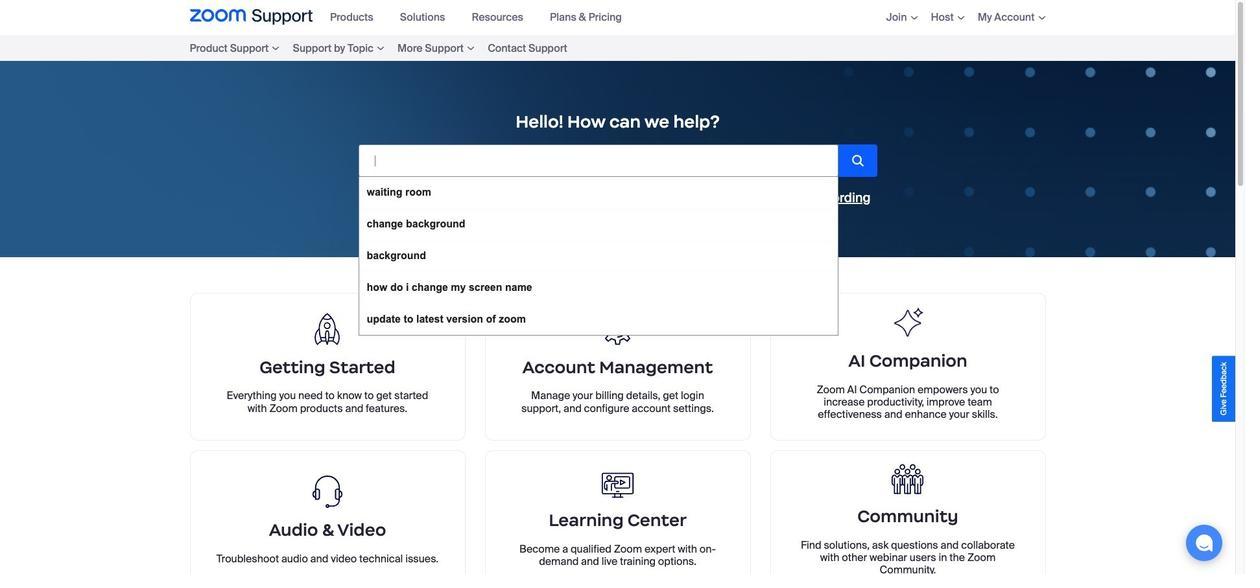 Task type: locate. For each thing, give the bounding box(es) containing it.
clear image
[[838, 157, 847, 167]]

open chat image
[[1195, 534, 1213, 553]]

Search text field
[[359, 145, 838, 176]]

menu bar
[[322, 0, 641, 35], [867, 0, 1046, 35], [190, 35, 613, 61]]

None search field
[[358, 145, 847, 336]]

main content
[[0, 61, 1236, 575]]

menu bar for search suggestions list box
[[322, 0, 641, 35]]



Task type: vqa. For each thing, say whether or not it's contained in the screenshot.
the middle with
no



Task type: describe. For each thing, give the bounding box(es) containing it.
search image
[[852, 155, 864, 167]]

how do i change my screen name option
[[359, 272, 838, 304]]

waiting room option
[[359, 177, 838, 208]]

search suggestions list box
[[358, 176, 838, 336]]

update to latest version of zoom option
[[359, 304, 838, 335]]

change background option
[[359, 208, 838, 240]]

search image
[[852, 155, 864, 167]]

menu bar for "waiting room" option
[[190, 35, 613, 61]]

zoom support image
[[190, 9, 313, 26]]



